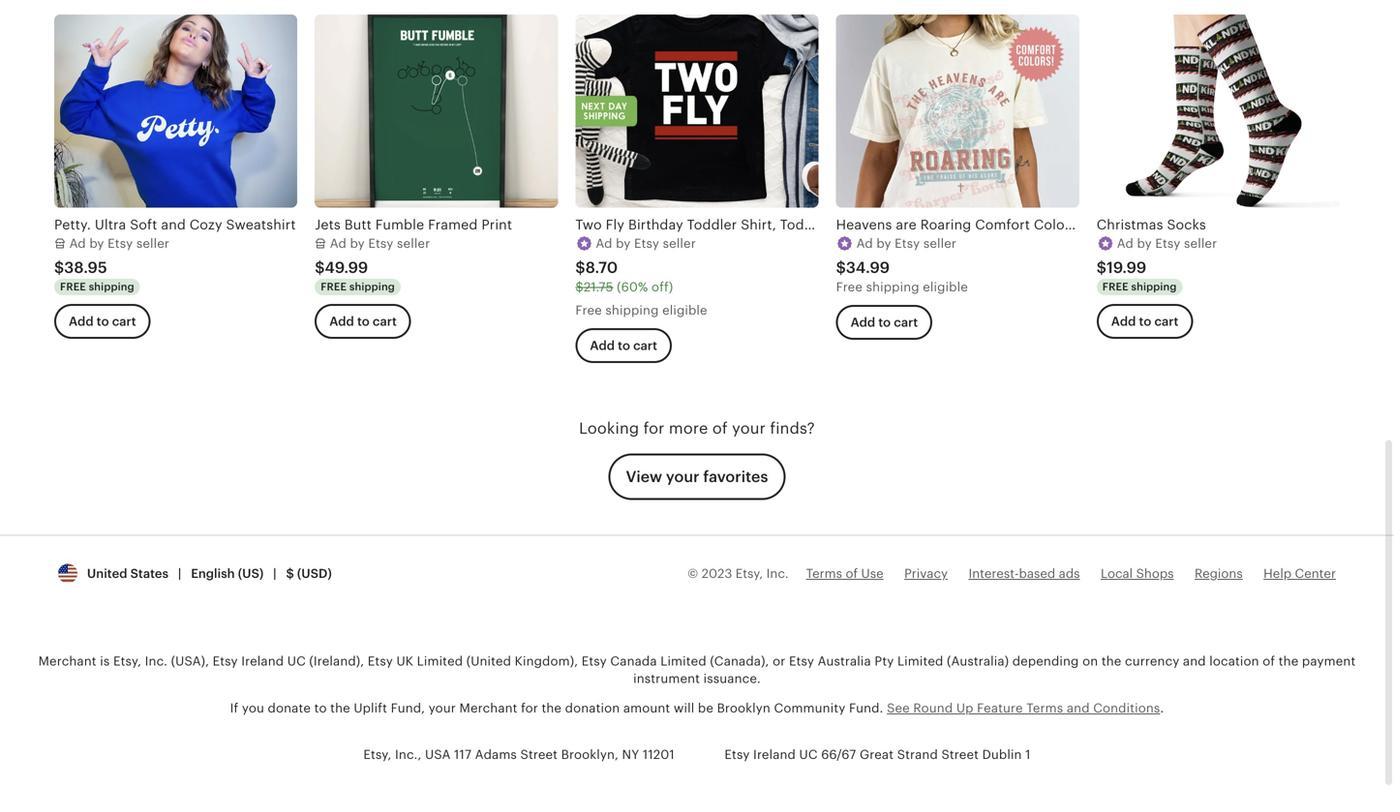 Task type: vqa. For each thing, say whether or not it's contained in the screenshot.
the topmost uc
yes



Task type: locate. For each thing, give the bounding box(es) containing it.
add to cart button
[[54, 304, 151, 339], [315, 304, 411, 339], [1097, 304, 1193, 339], [836, 306, 932, 341], [575, 329, 672, 364]]

interest-based ads link
[[969, 567, 1080, 581]]

the
[[1102, 654, 1121, 669], [1279, 654, 1299, 669], [330, 701, 350, 716], [542, 701, 562, 716]]

0 horizontal spatial free
[[575, 303, 602, 318]]

2 free from the left
[[321, 281, 347, 293]]

eligible inside $ 34.99 free shipping eligible
[[923, 280, 968, 295]]

cart down $ 19.99 free shipping
[[1154, 315, 1179, 329]]

a d b y etsy seller down "christmas socks"
[[1117, 237, 1217, 251]]

a down the christmas
[[1117, 237, 1126, 251]]

1 horizontal spatial free
[[836, 280, 863, 295]]

3 free from the left
[[1102, 281, 1128, 293]]

us image
[[58, 564, 77, 584]]

0 horizontal spatial |
[[178, 567, 181, 581]]

y down butt
[[358, 237, 365, 251]]

etsy
[[108, 237, 133, 251], [368, 237, 393, 251], [634, 237, 659, 251], [895, 237, 920, 251], [1155, 237, 1181, 251], [213, 654, 238, 669], [368, 654, 393, 669], [582, 654, 607, 669], [789, 654, 814, 669], [725, 748, 750, 762]]

(australia)
[[947, 654, 1009, 669]]

d up 8.70
[[604, 237, 612, 251]]

4 b from the left
[[876, 237, 885, 251]]

free for 38.95
[[60, 281, 86, 293]]

add to cart button down $ 49.99 free shipping
[[315, 304, 411, 339]]

1 y from the left
[[97, 237, 104, 251]]

add to cart for 38.95
[[69, 315, 136, 329]]

$ for 49.99
[[315, 259, 325, 277]]

seller for 8.70
[[663, 237, 696, 251]]

seller up the 'off)'
[[663, 237, 696, 251]]

uc left 66/67
[[799, 748, 818, 762]]

4 a from the left
[[856, 237, 865, 251]]

to down $ 49.99 free shipping
[[357, 315, 370, 329]]

seller down soft
[[136, 237, 169, 251]]

y for 34.99
[[884, 237, 891, 251]]

payment
[[1302, 654, 1356, 669]]

2 limited from the left
[[660, 654, 706, 669]]

a down 'petty.'
[[69, 237, 78, 251]]

inc. inside merchant is etsy, inc. (usa), etsy ireland uc (ireland), etsy uk limited (united kingdom), etsy canada limited (canada), or etsy australia pty limited (australia) depending on the currency and location of the payment instrument issuance.
[[145, 654, 168, 669]]

free
[[60, 281, 86, 293], [321, 281, 347, 293], [1102, 281, 1128, 293]]

1 b from the left
[[89, 237, 98, 251]]

0 horizontal spatial eligible
[[662, 303, 707, 318]]

2 horizontal spatial your
[[732, 420, 766, 438]]

shipping inside the '$ 38.95 free shipping'
[[89, 281, 134, 293]]

seller down 'socks'
[[1184, 237, 1217, 251]]

local
[[1101, 567, 1133, 581]]

2 a from the left
[[330, 237, 339, 251]]

5 y from the left
[[1145, 237, 1152, 251]]

add down the '$ 38.95 free shipping'
[[69, 315, 94, 329]]

add to cart for 34.99
[[851, 316, 918, 330]]

etsy, left inc.,
[[363, 748, 392, 762]]

0 horizontal spatial merchant
[[38, 654, 97, 669]]

cart
[[112, 315, 136, 329], [373, 315, 397, 329], [1154, 315, 1179, 329], [894, 316, 918, 330], [633, 339, 657, 353]]

0 vertical spatial for
[[643, 420, 665, 438]]

strand
[[897, 748, 938, 762]]

21.75
[[584, 280, 613, 295]]

$ 38.95 free shipping
[[54, 259, 134, 293]]

your right view
[[666, 468, 699, 486]]

a d b y etsy seller for 8.70
[[596, 237, 696, 251]]

seller
[[136, 237, 169, 251], [397, 237, 430, 251], [663, 237, 696, 251], [923, 237, 957, 251], [1184, 237, 1217, 251]]

2 horizontal spatial etsy,
[[736, 567, 763, 581]]

a d b y etsy seller up $ 34.99 free shipping eligible
[[856, 237, 957, 251]]

(60%
[[617, 280, 648, 295]]

add to cart button for 49.99
[[315, 304, 411, 339]]

$
[[54, 259, 64, 277], [315, 259, 325, 277], [575, 259, 585, 277], [836, 259, 846, 277], [1097, 259, 1107, 277], [575, 280, 584, 295], [286, 567, 294, 581]]

2 d from the left
[[338, 237, 347, 251]]

shipping
[[866, 280, 919, 295], [89, 281, 134, 293], [349, 281, 395, 293], [1131, 281, 1177, 293], [605, 303, 659, 318]]

or
[[773, 654, 785, 669]]

1 horizontal spatial inc.
[[766, 567, 789, 581]]

pty
[[875, 654, 894, 669]]

etsy up $ 34.99 free shipping eligible
[[895, 237, 920, 251]]

on
[[1082, 654, 1098, 669]]

1 vertical spatial etsy,
[[113, 654, 141, 669]]

to down the '$ 38.95 free shipping'
[[97, 315, 109, 329]]

d down 'petty.'
[[78, 237, 86, 251]]

etsy right or
[[789, 654, 814, 669]]

1 horizontal spatial eligible
[[923, 280, 968, 295]]

1 vertical spatial your
[[666, 468, 699, 486]]

a
[[69, 237, 78, 251], [330, 237, 339, 251], [596, 237, 605, 251], [856, 237, 865, 251], [1117, 237, 1126, 251]]

of
[[712, 420, 728, 438], [846, 567, 858, 581], [1263, 654, 1275, 669]]

1 horizontal spatial uc
[[799, 748, 818, 762]]

5 a d b y etsy seller from the left
[[1117, 237, 1217, 251]]

to for 38.95
[[97, 315, 109, 329]]

etsy, right 2023 on the bottom right
[[736, 567, 763, 581]]

up
[[956, 701, 973, 716]]

5 b from the left
[[1137, 237, 1145, 251]]

0 horizontal spatial of
[[712, 420, 728, 438]]

etsy, inc., usa 117 adams street brooklyn, ny 11201
[[363, 748, 675, 762]]

0 horizontal spatial for
[[521, 701, 538, 716]]

b for 38.95
[[89, 237, 98, 251]]

is
[[100, 654, 110, 669]]

seller down jets butt fumble framed print
[[397, 237, 430, 251]]

(canada),
[[710, 654, 769, 669]]

$ for 34.99
[[836, 259, 846, 277]]

add to cart for 19.99
[[1111, 315, 1179, 329]]

3 b from the left
[[616, 237, 624, 251]]

limited right the uk
[[417, 654, 463, 669]]

seller for 49.99
[[397, 237, 430, 251]]

0 vertical spatial uc
[[287, 654, 306, 669]]

2 y from the left
[[358, 237, 365, 251]]

shipping inside $ 49.99 free shipping
[[349, 281, 395, 293]]

cart for 19.99
[[1154, 315, 1179, 329]]

looking for more of your finds?
[[579, 420, 815, 438]]

| right states
[[178, 567, 181, 581]]

and down on
[[1067, 701, 1090, 716]]

0 horizontal spatial terms
[[806, 567, 842, 581]]

cart for 34.99
[[894, 316, 918, 330]]

of right more
[[712, 420, 728, 438]]

1 vertical spatial free
[[575, 303, 602, 318]]

a for 38.95
[[69, 237, 78, 251]]

0 vertical spatial ireland
[[241, 654, 284, 669]]

$ inside $ 49.99 free shipping
[[315, 259, 325, 277]]

©
[[687, 567, 698, 581]]

a d b y etsy seller down fumble
[[330, 237, 430, 251]]

3 a from the left
[[596, 237, 605, 251]]

8.70
[[585, 259, 618, 277]]

3 y from the left
[[624, 237, 631, 251]]

inc. for is
[[145, 654, 168, 669]]

| right (us)
[[273, 567, 276, 581]]

free down 38.95
[[60, 281, 86, 293]]

to for 34.99
[[878, 316, 891, 330]]

$ 34.99 free shipping eligible
[[836, 259, 968, 295]]

you
[[242, 701, 264, 716]]

of left use
[[846, 567, 858, 581]]

0 vertical spatial etsy,
[[736, 567, 763, 581]]

(us)
[[238, 567, 264, 581]]

street right adams
[[520, 748, 558, 762]]

the left donation
[[542, 701, 562, 716]]

1 vertical spatial eligible
[[662, 303, 707, 318]]

b up 8.70
[[616, 237, 624, 251]]

add to cart button down $ 19.99 free shipping
[[1097, 304, 1193, 339]]

etsy down fumble
[[368, 237, 393, 251]]

see round up feature terms and conditions link
[[887, 701, 1160, 716]]

add
[[69, 315, 94, 329], [329, 315, 354, 329], [1111, 315, 1136, 329], [851, 316, 875, 330], [590, 339, 615, 353]]

shipping down 38.95
[[89, 281, 134, 293]]

1 d from the left
[[78, 237, 86, 251]]

seller up $ 34.99 free shipping eligible
[[923, 237, 957, 251]]

1 vertical spatial of
[[846, 567, 858, 581]]

to
[[97, 315, 109, 329], [357, 315, 370, 329], [1139, 315, 1151, 329], [878, 316, 891, 330], [618, 339, 630, 353], [314, 701, 327, 716]]

shipping for 49.99
[[349, 281, 395, 293]]

3 d from the left
[[604, 237, 612, 251]]

0 horizontal spatial uc
[[287, 654, 306, 669]]

1 street from the left
[[520, 748, 558, 762]]

1 horizontal spatial free
[[321, 281, 347, 293]]

and left location
[[1183, 654, 1206, 669]]

shops
[[1136, 567, 1174, 581]]

add to cart down $ 34.99 free shipping eligible
[[851, 316, 918, 330]]

.
[[1160, 701, 1164, 716]]

a for 8.70
[[596, 237, 605, 251]]

shipping down 34.99
[[866, 280, 919, 295]]

free for 49.99
[[321, 281, 347, 293]]

ireland
[[241, 654, 284, 669], [753, 748, 796, 762]]

see
[[887, 701, 910, 716]]

2 vertical spatial and
[[1067, 701, 1090, 716]]

1 horizontal spatial etsy,
[[363, 748, 392, 762]]

butt
[[344, 218, 372, 233]]

free
[[836, 280, 863, 295], [575, 303, 602, 318]]

0 horizontal spatial etsy,
[[113, 654, 141, 669]]

brooklyn,
[[561, 748, 619, 762]]

framed
[[428, 218, 478, 233]]

d down the christmas
[[1125, 237, 1134, 251]]

free inside $ 19.99 free shipping
[[1102, 281, 1128, 293]]

1 free from the left
[[60, 281, 86, 293]]

merchant down (united
[[459, 701, 518, 716]]

cart down the '$ 38.95 free shipping'
[[112, 315, 136, 329]]

y for 49.99
[[358, 237, 365, 251]]

0 vertical spatial merchant
[[38, 654, 97, 669]]

$ inside $ 34.99 free shipping eligible
[[836, 259, 846, 277]]

free down 34.99
[[836, 280, 863, 295]]

d up 34.99
[[865, 237, 873, 251]]

eligible inside $ 8.70 $ 21.75 (60% off) free shipping eligible
[[662, 303, 707, 318]]

a d b y etsy seller down ultra
[[69, 237, 169, 251]]

1 horizontal spatial of
[[846, 567, 858, 581]]

3 seller from the left
[[663, 237, 696, 251]]

4 seller from the left
[[923, 237, 957, 251]]

cart down $ 49.99 free shipping
[[373, 315, 397, 329]]

etsy,
[[736, 567, 763, 581], [113, 654, 141, 669], [363, 748, 392, 762]]

your right fund,
[[429, 701, 456, 716]]

your
[[732, 420, 766, 438], [666, 468, 699, 486], [429, 701, 456, 716]]

5 d from the left
[[1125, 237, 1134, 251]]

1 a d b y etsy seller from the left
[[69, 237, 169, 251]]

canada
[[610, 654, 657, 669]]

d for 8.70
[[604, 237, 612, 251]]

3 limited from the left
[[897, 654, 943, 669]]

2 vertical spatial etsy,
[[363, 748, 392, 762]]

a down jets
[[330, 237, 339, 251]]

shipping down 49.99 on the left top of the page
[[349, 281, 395, 293]]

0 horizontal spatial your
[[429, 701, 456, 716]]

4 a d b y etsy seller from the left
[[856, 237, 957, 251]]

regions button
[[1195, 565, 1243, 583]]

free inside the '$ 38.95 free shipping'
[[60, 281, 86, 293]]

2 a d b y etsy seller from the left
[[330, 237, 430, 251]]

0 horizontal spatial street
[[520, 748, 558, 762]]

add down $ 49.99 free shipping
[[329, 315, 354, 329]]

add to cart down the '$ 38.95 free shipping'
[[69, 315, 136, 329]]

add for 34.99
[[851, 316, 875, 330]]

to down $ 19.99 free shipping
[[1139, 315, 1151, 329]]

ireland up you
[[241, 654, 284, 669]]

shipping inside $ 34.99 free shipping eligible
[[866, 280, 919, 295]]

1 vertical spatial and
[[1183, 654, 1206, 669]]

print
[[481, 218, 512, 233]]

etsy down ultra
[[108, 237, 133, 251]]

2 horizontal spatial limited
[[897, 654, 943, 669]]

shipping inside $ 19.99 free shipping
[[1131, 281, 1177, 293]]

and right soft
[[161, 218, 186, 233]]

1 horizontal spatial and
[[1067, 701, 1090, 716]]

add for 38.95
[[69, 315, 94, 329]]

add to cart button down $ 34.99 free shipping eligible
[[836, 306, 932, 341]]

inc.
[[766, 567, 789, 581], [145, 654, 168, 669]]

1 horizontal spatial merchant
[[459, 701, 518, 716]]

2 seller from the left
[[397, 237, 430, 251]]

0 vertical spatial free
[[836, 280, 863, 295]]

1 horizontal spatial ireland
[[753, 748, 796, 762]]

inc.,
[[395, 748, 422, 762]]

for
[[643, 420, 665, 438], [521, 701, 538, 716]]

y down ultra
[[97, 237, 104, 251]]

of inside merchant is etsy, inc. (usa), etsy ireland uc (ireland), etsy uk limited (united kingdom), etsy canada limited (canada), or etsy australia pty limited (australia) depending on the currency and location of the payment instrument issuance.
[[1263, 654, 1275, 669]]

free inside $ 49.99 free shipping
[[321, 281, 347, 293]]

terms left use
[[806, 567, 842, 581]]

0 horizontal spatial free
[[60, 281, 86, 293]]

add to cart button for 34.99
[[836, 306, 932, 341]]

d for 38.95
[[78, 237, 86, 251]]

b down "christmas socks"
[[1137, 237, 1145, 251]]

b down butt
[[350, 237, 358, 251]]

to right donate
[[314, 701, 327, 716]]

add to cart button for 19.99
[[1097, 304, 1193, 339]]

street
[[520, 748, 558, 762], [941, 748, 979, 762]]

5 seller from the left
[[1184, 237, 1217, 251]]

b
[[89, 237, 98, 251], [350, 237, 358, 251], [616, 237, 624, 251], [876, 237, 885, 251], [1137, 237, 1145, 251]]

petty.
[[54, 218, 91, 233]]

for up etsy, inc., usa 117 adams street brooklyn, ny 11201
[[521, 701, 538, 716]]

d for 34.99
[[865, 237, 873, 251]]

uc left the (ireland),
[[287, 654, 306, 669]]

1 horizontal spatial your
[[666, 468, 699, 486]]

shipping down the 19.99
[[1131, 281, 1177, 293]]

limited up instrument
[[660, 654, 706, 669]]

the left payment
[[1279, 654, 1299, 669]]

1 horizontal spatial for
[[643, 420, 665, 438]]

4 y from the left
[[884, 237, 891, 251]]

local shops link
[[1101, 567, 1174, 581]]

y down "christmas socks"
[[1145, 237, 1152, 251]]

y for 8.70
[[624, 237, 631, 251]]

3 a d b y etsy seller from the left
[[596, 237, 696, 251]]

sweatshirt
[[226, 218, 296, 233]]

2 b from the left
[[350, 237, 358, 251]]

y up (60%
[[624, 237, 631, 251]]

$ inside $ 19.99 free shipping
[[1097, 259, 1107, 277]]

d for 19.99
[[1125, 237, 1134, 251]]

petty. ultra soft and cozy sweatshirt
[[54, 218, 296, 233]]

feature
[[977, 701, 1023, 716]]

a up 34.99
[[856, 237, 865, 251]]

0 vertical spatial eligible
[[923, 280, 968, 295]]

b for 49.99
[[350, 237, 358, 251]]

uc inside merchant is etsy, inc. (usa), etsy ireland uc (ireland), etsy uk limited (united kingdom), etsy canada limited (canada), or etsy australia pty limited (australia) depending on the currency and location of the payment instrument issuance.
[[287, 654, 306, 669]]

great
[[860, 748, 894, 762]]

of right location
[[1263, 654, 1275, 669]]

add for 19.99
[[1111, 315, 1136, 329]]

etsy, inside merchant is etsy, inc. (usa), etsy ireland uc (ireland), etsy uk limited (united kingdom), etsy canada limited (canada), or etsy australia pty limited (australia) depending on the currency and location of the payment instrument issuance.
[[113, 654, 141, 669]]

a d b y etsy seller
[[69, 237, 169, 251], [330, 237, 430, 251], [596, 237, 696, 251], [856, 237, 957, 251], [1117, 237, 1217, 251]]

19.99
[[1107, 259, 1147, 277]]

merchant inside merchant is etsy, inc. (usa), etsy ireland uc (ireland), etsy uk limited (united kingdom), etsy canada limited (canada), or etsy australia pty limited (australia) depending on the currency and location of the payment instrument issuance.
[[38, 654, 97, 669]]

1 a from the left
[[69, 237, 78, 251]]

b up 34.99
[[876, 237, 885, 251]]

$ inside the '$ 38.95 free shipping'
[[54, 259, 64, 277]]

the right on
[[1102, 654, 1121, 669]]

0 horizontal spatial ireland
[[241, 654, 284, 669]]

eligible
[[923, 280, 968, 295], [662, 303, 707, 318]]

free down 49.99 on the left top of the page
[[321, 281, 347, 293]]

0 horizontal spatial limited
[[417, 654, 463, 669]]

cart down $ 34.99 free shipping eligible
[[894, 316, 918, 330]]

b for 8.70
[[616, 237, 624, 251]]

4 d from the left
[[865, 237, 873, 251]]

merchant left "is"
[[38, 654, 97, 669]]

local shops
[[1101, 567, 1174, 581]]

y for 38.95
[[97, 237, 104, 251]]

2 horizontal spatial and
[[1183, 654, 1206, 669]]

1 seller from the left
[[136, 237, 169, 251]]

2 horizontal spatial of
[[1263, 654, 1275, 669]]

1 horizontal spatial |
[[273, 567, 276, 581]]

$ 8.70 $ 21.75 (60% off) free shipping eligible
[[575, 259, 707, 318]]

add down 34.99
[[851, 316, 875, 330]]

free inside $ 8.70 $ 21.75 (60% off) free shipping eligible
[[575, 303, 602, 318]]

1 vertical spatial terms
[[1026, 701, 1063, 716]]

0 horizontal spatial and
[[161, 218, 186, 233]]

0 vertical spatial and
[[161, 218, 186, 233]]

1 horizontal spatial limited
[[660, 654, 706, 669]]

english
[[191, 567, 235, 581]]

free down the 19.99
[[1102, 281, 1128, 293]]

1 horizontal spatial street
[[941, 748, 979, 762]]

1 vertical spatial for
[[521, 701, 538, 716]]

0 vertical spatial inc.
[[766, 567, 789, 581]]

limited right pty
[[897, 654, 943, 669]]

(usd)
[[297, 567, 332, 581]]

view
[[626, 468, 662, 486]]

1 vertical spatial inc.
[[145, 654, 168, 669]]

inc. right 2023 on the bottom right
[[766, 567, 789, 581]]

etsy, right "is"
[[113, 654, 141, 669]]

free for 19.99
[[1102, 281, 1128, 293]]

add to cart button for 38.95
[[54, 304, 151, 339]]

0 horizontal spatial inc.
[[145, 654, 168, 669]]

2 horizontal spatial free
[[1102, 281, 1128, 293]]

$ for 19.99
[[1097, 259, 1107, 277]]

1 vertical spatial uc
[[799, 748, 818, 762]]

2 vertical spatial of
[[1263, 654, 1275, 669]]

add to cart down $ 19.99 free shipping
[[1111, 315, 1179, 329]]

add to cart
[[69, 315, 136, 329], [329, 315, 397, 329], [1111, 315, 1179, 329], [851, 316, 918, 330], [590, 339, 657, 353]]

inc. left (usa),
[[145, 654, 168, 669]]

add down $ 19.99 free shipping
[[1111, 315, 1136, 329]]

australia
[[818, 654, 871, 669]]

street left dublin
[[941, 748, 979, 762]]

1 limited from the left
[[417, 654, 463, 669]]

add to cart down $ 49.99 free shipping
[[329, 315, 397, 329]]

privacy link
[[904, 567, 948, 581]]

1 horizontal spatial terms
[[1026, 701, 1063, 716]]

a d b y etsy seller up $ 8.70 $ 21.75 (60% off) free shipping eligible
[[596, 237, 696, 251]]

d for 49.99
[[338, 237, 347, 251]]

amount
[[623, 701, 670, 716]]

ny
[[622, 748, 639, 762]]

y up 34.99
[[884, 237, 891, 251]]

free down 21.75 on the top of page
[[575, 303, 602, 318]]

5 a from the left
[[1117, 237, 1126, 251]]



Task type: describe. For each thing, give the bounding box(es) containing it.
$ 49.99 free shipping
[[315, 259, 395, 293]]

add down 21.75 on the top of page
[[590, 339, 615, 353]]

uk
[[396, 654, 413, 669]]

cart for 49.99
[[373, 315, 397, 329]]

2023
[[702, 567, 732, 581]]

49.99
[[325, 259, 368, 277]]

(united
[[466, 654, 511, 669]]

seller for 38.95
[[136, 237, 169, 251]]

a for 19.99
[[1117, 237, 1126, 251]]

finds?
[[770, 420, 815, 438]]

© 2023 etsy, inc.
[[687, 567, 789, 581]]

ultra
[[95, 218, 126, 233]]

off)
[[652, 280, 673, 295]]

if you donate to the uplift fund, your merchant for the donation amount will be brooklyn community fund. see round up feature terms and conditions .
[[230, 701, 1164, 716]]

donate
[[268, 701, 311, 716]]

location
[[1209, 654, 1259, 669]]

use
[[861, 567, 884, 581]]

etsy up $ 8.70 $ 21.75 (60% off) free shipping eligible
[[634, 237, 659, 251]]

christmas socks image
[[1097, 15, 1340, 208]]

if
[[230, 701, 238, 716]]

b for 34.99
[[876, 237, 885, 251]]

depending
[[1012, 654, 1079, 669]]

uplift
[[354, 701, 387, 716]]

center
[[1295, 567, 1336, 581]]

a d b y etsy seller for 49.99
[[330, 237, 430, 251]]

free inside $ 34.99 free shipping eligible
[[836, 280, 863, 295]]

fund.
[[849, 701, 883, 716]]

shipping for 38.95
[[89, 281, 134, 293]]

etsy, for is
[[113, 654, 141, 669]]

etsy right (usa),
[[213, 654, 238, 669]]

0 vertical spatial terms
[[806, 567, 842, 581]]

34.99
[[846, 259, 890, 277]]

$ for 38.95
[[54, 259, 64, 277]]

cart down $ 8.70 $ 21.75 (60% off) free shipping eligible
[[633, 339, 657, 353]]

soft
[[130, 218, 157, 233]]

shipping for 19.99
[[1131, 281, 1177, 293]]

interest-based ads
[[969, 567, 1080, 581]]

y for 19.99
[[1145, 237, 1152, 251]]

your inside view your favorites link
[[666, 468, 699, 486]]

jets butt fumble framed print image
[[315, 15, 558, 208]]

66/67
[[821, 748, 856, 762]]

0 vertical spatial your
[[732, 420, 766, 438]]

to down (60%
[[618, 339, 630, 353]]

$ for 8.70
[[575, 259, 585, 277]]

merchant is etsy, inc. (usa), etsy ireland uc (ireland), etsy uk limited (united kingdom), etsy canada limited (canada), or etsy australia pty limited (australia) depending on the currency and location of the payment instrument issuance.
[[38, 654, 1356, 687]]

add to cart down (60%
[[590, 339, 657, 353]]

(usa),
[[171, 654, 209, 669]]

add for 49.99
[[329, 315, 354, 329]]

round
[[913, 701, 953, 716]]

regions
[[1195, 567, 1243, 581]]

shipping inside $ 8.70 $ 21.75 (60% off) free shipping eligible
[[605, 303, 659, 318]]

a for 49.99
[[330, 237, 339, 251]]

2 | from the left
[[273, 567, 276, 581]]

issuance.
[[703, 672, 761, 687]]

socks
[[1167, 218, 1206, 233]]

seller for 34.99
[[923, 237, 957, 251]]

adams
[[475, 748, 517, 762]]

view your favorites
[[626, 468, 768, 486]]

add to cart button down (60%
[[575, 329, 672, 364]]

dublin
[[982, 748, 1022, 762]]

117
[[454, 748, 472, 762]]

1 | from the left
[[178, 567, 181, 581]]

0 vertical spatial of
[[712, 420, 728, 438]]

1 vertical spatial merchant
[[459, 701, 518, 716]]

and inside merchant is etsy, inc. (usa), etsy ireland uc (ireland), etsy uk limited (united kingdom), etsy canada limited (canada), or etsy australia pty limited (australia) depending on the currency and location of the payment instrument issuance.
[[1183, 654, 1206, 669]]

christmas
[[1097, 218, 1163, 233]]

united states   |   english (us)   |   $ (usd)
[[80, 567, 332, 581]]

(ireland),
[[309, 654, 364, 669]]

shipping for 34.99
[[866, 280, 919, 295]]

ads
[[1059, 567, 1080, 581]]

2 vertical spatial your
[[429, 701, 456, 716]]

etsy left canada
[[582, 654, 607, 669]]

jets
[[315, 218, 341, 233]]

heavens are roaring comfort colors oversized tshirt christian shirts for women aesthetic clothing vintage jesus shirt bible verse shirt image
[[836, 15, 1079, 208]]

add to cart for 49.99
[[329, 315, 397, 329]]

more
[[669, 420, 708, 438]]

2 street from the left
[[941, 748, 979, 762]]

ireland inside merchant is etsy, inc. (usa), etsy ireland uc (ireland), etsy uk limited (united kingdom), etsy canada limited (canada), or etsy australia pty limited (australia) depending on the currency and location of the payment instrument issuance.
[[241, 654, 284, 669]]

etsy down "christmas socks"
[[1155, 237, 1181, 251]]

inc. for 2023
[[766, 567, 789, 581]]

$ 19.99 free shipping
[[1097, 259, 1177, 293]]

a d b y etsy seller for 38.95
[[69, 237, 169, 251]]

b for 19.99
[[1137, 237, 1145, 251]]

1
[[1025, 748, 1031, 762]]

looking
[[579, 420, 639, 438]]

etsy ireland uc 66/67 great strand street dublin 1
[[725, 748, 1031, 762]]

cozy
[[190, 218, 222, 233]]

terms of use link
[[806, 567, 884, 581]]

a d b y etsy seller for 34.99
[[856, 237, 957, 251]]

a for 34.99
[[856, 237, 865, 251]]

38.95
[[64, 259, 107, 277]]

interest-
[[969, 567, 1019, 581]]

kingdom),
[[515, 654, 578, 669]]

etsy left the uk
[[368, 654, 393, 669]]

11201
[[643, 748, 675, 762]]

help center
[[1264, 567, 1336, 581]]

based
[[1019, 567, 1055, 581]]

be
[[698, 701, 713, 716]]

usa
[[425, 748, 451, 762]]

etsy, for 2023
[[736, 567, 763, 581]]

etsy down brooklyn
[[725, 748, 750, 762]]

fund,
[[391, 701, 425, 716]]

a d b y etsy seller for 19.99
[[1117, 237, 1217, 251]]

states
[[130, 567, 169, 581]]

christmas socks
[[1097, 218, 1206, 233]]

terms of use
[[806, 567, 884, 581]]

jets butt fumble framed print
[[315, 218, 512, 233]]

donation
[[565, 701, 620, 716]]

privacy
[[904, 567, 948, 581]]

1 vertical spatial ireland
[[753, 748, 796, 762]]

currency
[[1125, 654, 1179, 669]]

instrument
[[633, 672, 700, 687]]

to for 19.99
[[1139, 315, 1151, 329]]

community
[[774, 701, 846, 716]]

will
[[674, 701, 694, 716]]

to for 49.99
[[357, 315, 370, 329]]

the left uplift
[[330, 701, 350, 716]]

cart for 38.95
[[112, 315, 136, 329]]

two fly birthday toddler shirt, toddler boy shirt, second birthday shirt, 2 year shirt image
[[575, 15, 819, 208]]

conditions
[[1093, 701, 1160, 716]]

favorites
[[703, 468, 768, 486]]

help center link
[[1264, 567, 1336, 581]]

seller for 19.99
[[1184, 237, 1217, 251]]

petty. ultra soft and cozy sweatshirt image
[[54, 15, 297, 208]]

help
[[1264, 567, 1292, 581]]



